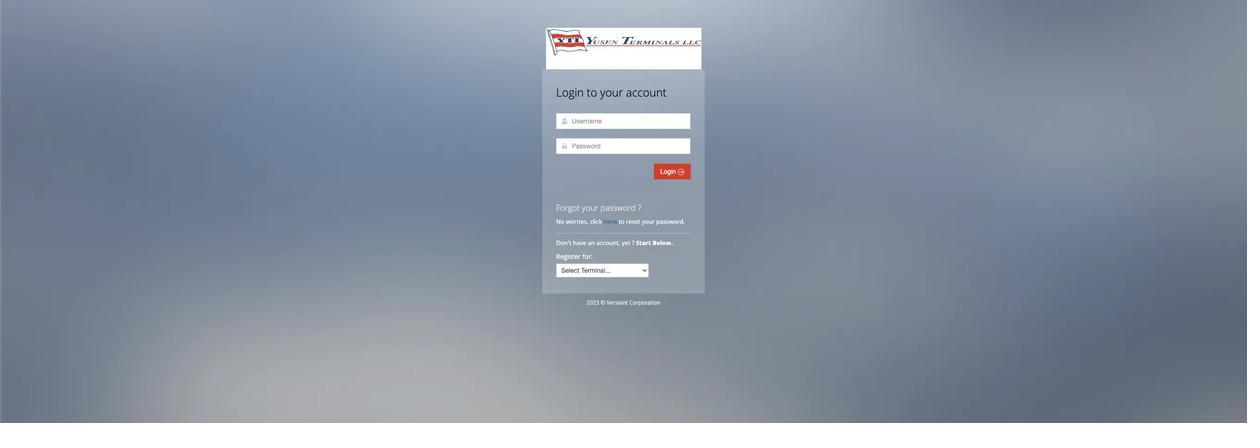 Task type: vqa. For each thing, say whether or not it's contained in the screenshot.
the middle 'your'
yes



Task type: locate. For each thing, give the bounding box(es) containing it.
versiant
[[607, 299, 628, 307]]

password
[[601, 202, 636, 213]]

account
[[626, 85, 667, 100]]

don't have an account, yet ? start below. .
[[556, 239, 676, 247]]

don't
[[556, 239, 572, 247]]

forgot your password ? no worries, click here to reset your password.
[[556, 202, 685, 226]]

0 horizontal spatial login
[[556, 85, 584, 100]]

to right here link
[[619, 218, 625, 226]]

0 horizontal spatial to
[[587, 85, 597, 100]]

1 vertical spatial your
[[582, 202, 599, 213]]

0 vertical spatial ?
[[638, 202, 641, 213]]

2 vertical spatial your
[[642, 218, 655, 226]]

login inside button
[[661, 168, 678, 175]]

1 horizontal spatial to
[[619, 218, 625, 226]]

? right yet
[[632, 239, 635, 247]]

have
[[573, 239, 587, 247]]

0 vertical spatial login
[[556, 85, 584, 100]]

here link
[[604, 218, 617, 226]]

worries,
[[566, 218, 589, 226]]

forgot
[[556, 202, 580, 213]]

start
[[636, 239, 651, 247]]

swapright image
[[678, 169, 685, 175]]

? inside forgot your password ? no worries, click here to reset your password.
[[638, 202, 641, 213]]

login for login to your account
[[556, 85, 584, 100]]

?
[[638, 202, 641, 213], [632, 239, 635, 247]]

user image
[[561, 118, 568, 125]]

1 vertical spatial login
[[661, 168, 678, 175]]

your right reset
[[642, 218, 655, 226]]

to up username text box
[[587, 85, 597, 100]]

? up reset
[[638, 202, 641, 213]]

1 vertical spatial to
[[619, 218, 625, 226]]

1 horizontal spatial ?
[[638, 202, 641, 213]]

to
[[587, 85, 597, 100], [619, 218, 625, 226]]

lock image
[[561, 143, 568, 150]]

login to your account
[[556, 85, 667, 100]]

0 horizontal spatial your
[[582, 202, 599, 213]]

your
[[600, 85, 623, 100], [582, 202, 599, 213], [642, 218, 655, 226]]

reset
[[626, 218, 641, 226]]

login
[[556, 85, 584, 100], [661, 168, 678, 175]]

1 horizontal spatial your
[[600, 85, 623, 100]]

2023 © versiant corporation
[[587, 299, 661, 307]]

1 horizontal spatial login
[[661, 168, 678, 175]]

1 vertical spatial ?
[[632, 239, 635, 247]]

your up click
[[582, 202, 599, 213]]

.
[[673, 239, 674, 247]]

your up username text box
[[600, 85, 623, 100]]



Task type: describe. For each thing, give the bounding box(es) containing it.
©
[[601, 299, 605, 307]]

an
[[588, 239, 595, 247]]

to inside forgot your password ? no worries, click here to reset your password.
[[619, 218, 625, 226]]

login button
[[654, 164, 691, 180]]

below.
[[653, 239, 673, 247]]

2023
[[587, 299, 599, 307]]

password.
[[656, 218, 685, 226]]

register
[[556, 252, 581, 261]]

0 vertical spatial to
[[587, 85, 597, 100]]

corporation
[[630, 299, 661, 307]]

click
[[590, 218, 602, 226]]

0 vertical spatial your
[[600, 85, 623, 100]]

no
[[556, 218, 565, 226]]

Password password field
[[556, 138, 691, 154]]

0 horizontal spatial ?
[[632, 239, 635, 247]]

2 horizontal spatial your
[[642, 218, 655, 226]]

account,
[[597, 239, 621, 247]]

here
[[604, 218, 617, 226]]

register for:
[[556, 252, 593, 261]]

yet
[[622, 239, 631, 247]]

for:
[[583, 252, 593, 261]]

Username text field
[[556, 113, 691, 129]]

login for login
[[661, 168, 678, 175]]



